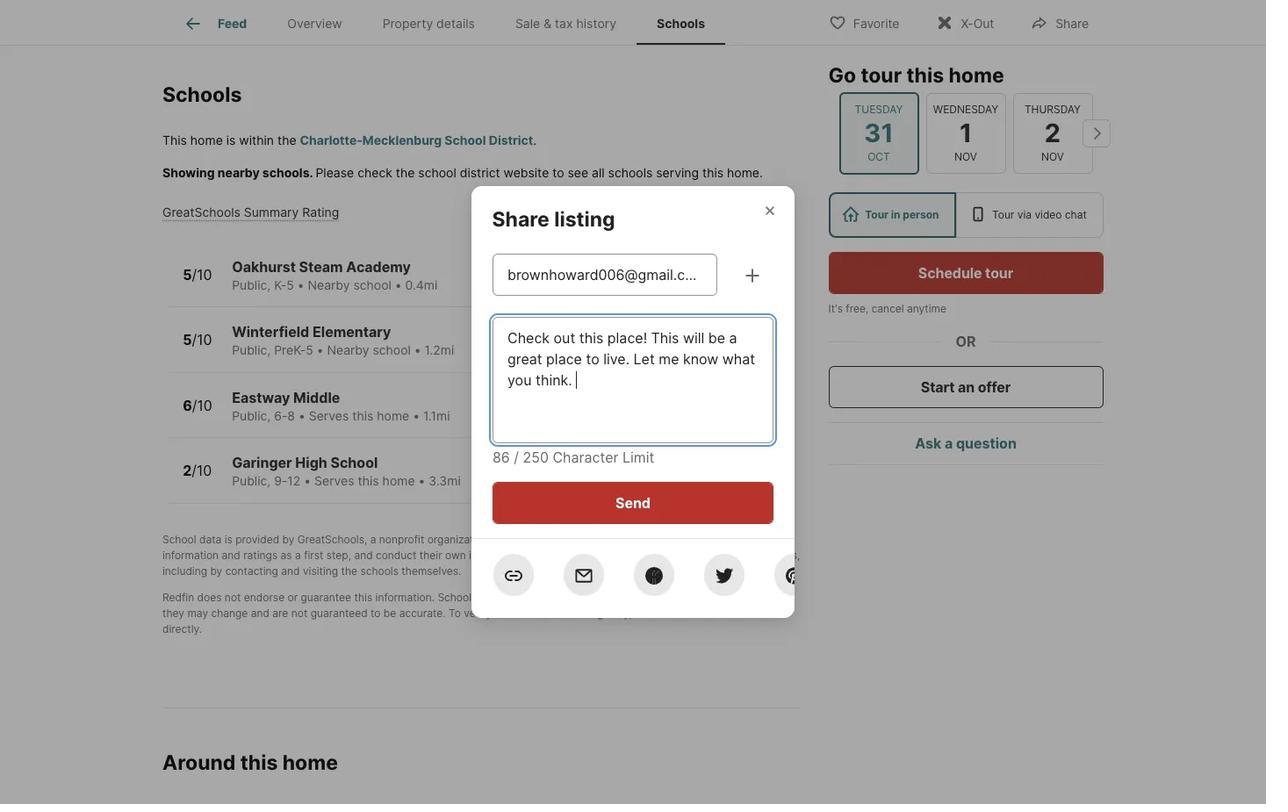 Task type: locate. For each thing, give the bounding box(es) containing it.
district inside guaranteed to be accurate. to verify school enrollment eligibility, contact the school district directly.
[[731, 607, 766, 620]]

contacting
[[225, 565, 278, 578]]

public, down the garinger
[[232, 474, 271, 489]]

or
[[709, 549, 719, 562], [288, 591, 298, 604]]

showing
[[162, 165, 215, 180]]

tour
[[861, 63, 902, 88], [986, 264, 1014, 282]]

0 horizontal spatial as
[[281, 549, 292, 562]]

schools down conduct
[[360, 565, 399, 578]]

0 vertical spatial is
[[226, 132, 236, 147]]

tour in person
[[866, 208, 940, 221]]

tour right schedule
[[986, 264, 1014, 282]]

1 horizontal spatial their
[[602, 549, 624, 562]]

serves inside garinger high school public, 9-12 • serves this home • 3.3mi
[[314, 474, 354, 489]]

mecklenburg
[[363, 132, 442, 147]]

service
[[474, 591, 511, 604]]

or right endorse on the left bottom
[[288, 591, 298, 604]]

are down endorse on the left bottom
[[272, 607, 288, 620]]

x-
[[961, 15, 974, 30]]

as right "ratings"
[[281, 549, 292, 562]]

by up the does
[[210, 565, 222, 578]]

oct
[[868, 150, 891, 163]]

website
[[504, 165, 549, 180]]

greatschools
[[162, 204, 240, 219], [297, 533, 364, 546], [715, 533, 782, 546]]

boundaries
[[514, 591, 569, 604]]

0 horizontal spatial schools
[[360, 565, 399, 578]]

4 /10 from the top
[[192, 462, 212, 480]]

and inside the school service boundaries are intended to be used as a reference only; they may change and are not
[[251, 607, 270, 620]]

a left first
[[295, 549, 301, 562]]

0 vertical spatial 2
[[1045, 117, 1061, 148]]

tour
[[866, 208, 889, 221], [993, 208, 1015, 221]]

public, inside 'winterfield elementary public, prek-5 • nearby school • 1.2mi'
[[232, 343, 271, 358]]

share inside dialog
[[493, 207, 550, 232]]

2 5 /10 from the top
[[183, 331, 212, 349]]

is for within
[[226, 132, 236, 147]]

school down elementary
[[373, 343, 411, 358]]

ratings
[[243, 549, 278, 562]]

home
[[949, 63, 1005, 88], [190, 132, 223, 147], [377, 408, 409, 423], [382, 474, 415, 489], [283, 751, 338, 775]]

an
[[958, 378, 975, 396]]

districts,
[[757, 549, 800, 562]]

12
[[287, 474, 301, 489]]

tour left in
[[866, 208, 889, 221]]

redfin up the investigation
[[495, 533, 527, 546]]

schools right all
[[608, 165, 653, 180]]

this
[[907, 63, 945, 88], [702, 165, 724, 180], [352, 408, 373, 423], [358, 474, 379, 489], [354, 591, 372, 604], [240, 751, 278, 775]]

0 vertical spatial 5 /10
[[183, 266, 212, 283]]

be inside guaranteed to be accurate. to verify school enrollment eligibility, contact the school district directly.
[[384, 607, 396, 620]]

school inside "oakhurst steam academy public, k-5 • nearby school • 0.4mi"
[[353, 277, 392, 292]]

1 public, from the top
[[232, 277, 271, 292]]

is left within
[[226, 132, 236, 147]]

and down endorse on the left bottom
[[251, 607, 270, 620]]

school down academy
[[353, 277, 392, 292]]

and
[[634, 533, 653, 546], [222, 549, 240, 562], [354, 549, 373, 562], [281, 565, 300, 578], [251, 607, 270, 620]]

overview tab
[[267, 3, 362, 45]]

1 vertical spatial are
[[272, 607, 288, 620]]

0 horizontal spatial are
[[272, 607, 288, 620]]

information.
[[375, 591, 435, 604]]

1 vertical spatial schools
[[667, 549, 706, 562]]

around
[[162, 751, 236, 775]]

this up guaranteed
[[354, 591, 372, 604]]

/10 left oakhurst
[[192, 266, 212, 283]]

guarantee
[[301, 591, 351, 604]]

thursday 2 nov
[[1025, 103, 1081, 163]]

0 vertical spatial are
[[572, 591, 588, 604]]

home inside eastway middle public, 6-8 • serves this home • 1.1mi
[[377, 408, 409, 423]]

0 vertical spatial nearby
[[308, 277, 350, 292]]

the down used
[[676, 607, 692, 620]]

chat
[[1065, 208, 1087, 221]]

1 vertical spatial is
[[225, 533, 233, 546]]

the inside guaranteed to be accurate. to verify school enrollment eligibility, contact the school district directly.
[[676, 607, 692, 620]]

2 nov from the left
[[1042, 150, 1065, 163]]

1 horizontal spatial redfin
[[495, 533, 527, 546]]

favorite
[[853, 15, 900, 30]]

0 horizontal spatial their
[[419, 549, 442, 562]]

1 horizontal spatial share
[[1056, 15, 1089, 30]]

0 horizontal spatial district
[[460, 165, 500, 180]]

to
[[553, 165, 564, 180], [535, 549, 545, 562], [638, 591, 648, 604], [371, 607, 381, 620]]

is for provided
[[225, 533, 233, 546]]

accurate.
[[399, 607, 446, 620]]

schools inside tab
[[657, 16, 705, 31]]

district down reference
[[731, 607, 766, 620]]

0 vertical spatial tour
[[861, 63, 902, 88]]

0 vertical spatial schools
[[608, 165, 653, 180]]

conduct
[[376, 549, 417, 562]]

public,
[[232, 277, 271, 292], [232, 343, 271, 358], [232, 408, 271, 423], [232, 474, 271, 489]]

this up garinger high school public, 9-12 • serves this home • 3.3mi
[[352, 408, 373, 423]]

0 horizontal spatial tour
[[861, 63, 902, 88]]

2 down thursday
[[1045, 117, 1061, 148]]

schools.
[[262, 165, 313, 180]]

schools
[[608, 165, 653, 180], [667, 549, 706, 562], [360, 565, 399, 578]]

guaranteed
[[311, 607, 368, 620]]

to up the contact
[[638, 591, 648, 604]]

0 horizontal spatial 2
[[183, 462, 192, 480]]

first
[[304, 549, 323, 562]]

1 horizontal spatial tour
[[993, 208, 1015, 221]]

0 vertical spatial share
[[1056, 15, 1089, 30]]

data
[[199, 533, 222, 546]]

this inside eastway middle public, 6-8 • serves this home • 1.1mi
[[352, 408, 373, 423]]

1 horizontal spatial by
[[282, 533, 294, 546]]

1 vertical spatial share
[[493, 207, 550, 232]]

1 vertical spatial not
[[291, 607, 308, 620]]

1 horizontal spatial not
[[291, 607, 308, 620]]

favorite button
[[814, 4, 914, 40]]

as inside the school service boundaries are intended to be used as a reference only; they may change and are not
[[694, 591, 705, 604]]

1 vertical spatial by
[[210, 565, 222, 578]]

school up the to at the left bottom of page
[[438, 591, 472, 604]]

3 /10 from the top
[[192, 397, 212, 414]]

to left see
[[553, 165, 564, 180]]

ask a question link
[[916, 435, 1017, 453]]

1 vertical spatial tour
[[986, 264, 1014, 282]]

/
[[514, 449, 519, 466]]

greatschools inside , a nonprofit organization. redfin recommends buyers and renters use greatschools information and ratings as a
[[715, 533, 782, 546]]

not up change
[[225, 591, 241, 604]]

ask a question
[[916, 435, 1017, 453]]

serves down high
[[314, 474, 354, 489]]

share listing element
[[493, 186, 637, 232]]

see
[[568, 165, 588, 180]]

4 public, from the top
[[232, 474, 271, 489]]

property details tab
[[362, 3, 495, 45]]

investigation
[[469, 549, 532, 562]]

2 their from the left
[[602, 549, 624, 562]]

None button
[[839, 92, 919, 175], [926, 93, 1006, 174], [1013, 93, 1093, 174], [839, 92, 919, 175], [926, 93, 1006, 174], [1013, 93, 1093, 174]]

as
[[281, 549, 292, 562], [694, 591, 705, 604]]

or inside first step, and conduct their own investigation to determine their desired schools or school districts, including by contacting and visiting the schools themselves.
[[709, 549, 719, 562]]

86 / 250 character limit
[[493, 449, 654, 466]]

public, down the eastway
[[232, 408, 271, 423]]

1 horizontal spatial schools
[[608, 165, 653, 180]]

district down "district"
[[460, 165, 500, 180]]

free,
[[846, 302, 869, 315]]

5 /10 up 6 /10
[[183, 331, 212, 349]]

or down use
[[709, 549, 719, 562]]

1 /10 from the top
[[192, 266, 212, 283]]

school left districts, on the bottom right
[[722, 549, 754, 562]]

nov down '1'
[[955, 150, 978, 163]]

1 vertical spatial as
[[694, 591, 705, 604]]

may
[[187, 607, 208, 620]]

2 tour from the left
[[993, 208, 1015, 221]]

1 horizontal spatial nov
[[1042, 150, 1065, 163]]

nov down thursday
[[1042, 150, 1065, 163]]

nearby down elementary
[[327, 343, 369, 358]]

1 vertical spatial nearby
[[327, 343, 369, 358]]

this up ,
[[358, 474, 379, 489]]

1 nov from the left
[[955, 150, 978, 163]]

/10 left the garinger
[[192, 462, 212, 480]]

Enter your note text field
[[508, 328, 759, 433]]

nearby down steam
[[308, 277, 350, 292]]

0 vertical spatial not
[[225, 591, 241, 604]]

.
[[533, 132, 537, 147]]

nov inside wednesday 1 nov
[[955, 150, 978, 163]]

/10 up 6 /10
[[192, 331, 212, 349]]

school right high
[[331, 454, 378, 472]]

tax
[[555, 16, 573, 31]]

this up wednesday
[[907, 63, 945, 88]]

public, down oakhurst
[[232, 277, 271, 292]]

their down buyers
[[602, 549, 624, 562]]

school down service
[[495, 607, 527, 620]]

their
[[419, 549, 442, 562], [602, 549, 624, 562]]

and down ,
[[354, 549, 373, 562]]

the inside first step, and conduct their own investigation to determine their desired schools or school districts, including by contacting and visiting the schools themselves.
[[341, 565, 357, 578]]

tour inside tour via video chat option
[[993, 208, 1015, 221]]

0 horizontal spatial schools
[[162, 83, 242, 107]]

nov
[[955, 150, 978, 163], [1042, 150, 1065, 163]]

0 horizontal spatial or
[[288, 591, 298, 604]]

0 vertical spatial as
[[281, 549, 292, 562]]

• right k-
[[297, 277, 304, 292]]

5 /10 left oakhurst
[[183, 266, 212, 283]]

redfin up 'they'
[[162, 591, 194, 604]]

1 vertical spatial redfin
[[162, 591, 194, 604]]

• right prek-
[[317, 343, 324, 358]]

are up "enrollment"
[[572, 591, 588, 604]]

nearby
[[308, 277, 350, 292], [327, 343, 369, 358]]

5 /10 for winterfield
[[183, 331, 212, 349]]

verify
[[464, 607, 492, 620]]

tour inside schedule tour button
[[986, 264, 1014, 282]]

property details
[[383, 16, 475, 31]]

by right provided
[[282, 533, 294, 546]]

tour via video chat option
[[957, 192, 1104, 238]]

0 horizontal spatial nov
[[955, 150, 978, 163]]

greatschools up step, at the left bottom of the page
[[297, 533, 364, 546]]

serves down middle
[[309, 408, 349, 423]]

0 horizontal spatial by
[[210, 565, 222, 578]]

tab list
[[162, 0, 739, 45]]

0 horizontal spatial not
[[225, 591, 241, 604]]

0 vertical spatial by
[[282, 533, 294, 546]]

1 vertical spatial serves
[[314, 474, 354, 489]]

0 horizontal spatial redfin
[[162, 591, 194, 604]]

2 down 6
[[183, 462, 192, 480]]

3 public, from the top
[[232, 408, 271, 423]]

schools down renters
[[667, 549, 706, 562]]

1 vertical spatial be
[[384, 607, 396, 620]]

1 horizontal spatial tour
[[986, 264, 1014, 282]]

is right data
[[225, 533, 233, 546]]

tour inside tour in person option
[[866, 208, 889, 221]]

a right ,
[[370, 533, 376, 546]]

schools up 'this'
[[162, 83, 242, 107]]

be down information.
[[384, 607, 396, 620]]

1 tour from the left
[[866, 208, 889, 221]]

including
[[162, 565, 207, 578]]

serves inside eastway middle public, 6-8 • serves this home • 1.1mi
[[309, 408, 349, 423]]

not down the redfin does not endorse or guarantee this information.
[[291, 607, 308, 620]]

0 horizontal spatial be
[[384, 607, 396, 620]]

tuesday 31 oct
[[855, 103, 903, 163]]

2 /10 from the top
[[192, 331, 212, 349]]

tour left via
[[993, 208, 1015, 221]]

nearby inside "oakhurst steam academy public, k-5 • nearby school • 0.4mi"
[[308, 277, 350, 292]]

schedule tour button
[[829, 252, 1104, 294]]

listing
[[555, 207, 616, 232]]

share for share
[[1056, 15, 1089, 30]]

tour for go
[[861, 63, 902, 88]]

1 horizontal spatial schools
[[657, 16, 705, 31]]

/10 left the eastway
[[192, 397, 212, 414]]

5 down oakhurst
[[286, 277, 294, 292]]

0 vertical spatial district
[[460, 165, 500, 180]]

serving
[[656, 165, 699, 180]]

x-out
[[961, 15, 994, 30]]

a inside the school service boundaries are intended to be used as a reference only; they may change and are not
[[708, 591, 714, 604]]

• right 12
[[304, 474, 311, 489]]

1 vertical spatial or
[[288, 591, 298, 604]]

around this home
[[162, 751, 338, 775]]

go tour this home
[[829, 63, 1005, 88]]

nov inside thursday 2 nov
[[1042, 150, 1065, 163]]

• right 8
[[298, 408, 305, 423]]

redfin
[[495, 533, 527, 546], [162, 591, 194, 604]]

via
[[1018, 208, 1032, 221]]

next image
[[1083, 119, 1111, 147]]

2 public, from the top
[[232, 343, 271, 358]]

31
[[865, 117, 894, 148]]

a right ask at the bottom
[[945, 435, 953, 453]]

1 horizontal spatial as
[[694, 591, 705, 604]]

to down "recommends"
[[535, 549, 545, 562]]

public, down winterfield on the left top of page
[[232, 343, 271, 358]]

public, inside garinger high school public, 9-12 • serves this home • 3.3mi
[[232, 474, 271, 489]]

1 vertical spatial 5 /10
[[183, 331, 212, 349]]

and up the redfin does not endorse or guarantee this information.
[[281, 565, 300, 578]]

0 vertical spatial redfin
[[495, 533, 527, 546]]

out
[[974, 15, 994, 30]]

by
[[282, 533, 294, 546], [210, 565, 222, 578]]

as right used
[[694, 591, 705, 604]]

wednesday
[[934, 103, 999, 116]]

garinger high school public, 9-12 • serves this home • 3.3mi
[[232, 454, 461, 489]]

this inside garinger high school public, 9-12 • serves this home • 3.3mi
[[358, 474, 379, 489]]

2 horizontal spatial greatschools
[[715, 533, 782, 546]]

0 horizontal spatial tour
[[866, 208, 889, 221]]

prek-
[[274, 343, 306, 358]]

share inside button
[[1056, 15, 1089, 30]]

the down step, at the left bottom of the page
[[341, 565, 357, 578]]

0 vertical spatial serves
[[309, 408, 349, 423]]

k-
[[274, 277, 286, 292]]

1 horizontal spatial or
[[709, 549, 719, 562]]

schools right history
[[657, 16, 705, 31]]

be up the contact
[[651, 591, 664, 604]]

5 down winterfield on the left top of page
[[306, 343, 313, 358]]

school inside garinger high school public, 9-12 • serves this home • 3.3mi
[[331, 454, 378, 472]]

1 horizontal spatial 2
[[1045, 117, 1061, 148]]

0 vertical spatial schools
[[657, 16, 705, 31]]

list box
[[829, 192, 1104, 238]]

list box containing tour in person
[[829, 192, 1104, 238]]

1 vertical spatial schools
[[162, 83, 242, 107]]

greatschools up districts, on the bottom right
[[715, 533, 782, 546]]

1 horizontal spatial district
[[731, 607, 766, 620]]

their up "themselves."
[[419, 549, 442, 562]]

1 horizontal spatial be
[[651, 591, 664, 604]]

as inside , a nonprofit organization. redfin recommends buyers and renters use greatschools information and ratings as a
[[281, 549, 292, 562]]

a left reference
[[708, 591, 714, 604]]

and up desired
[[634, 533, 653, 546]]

only;
[[768, 591, 792, 604]]

0 vertical spatial or
[[709, 549, 719, 562]]

1 5 /10 from the top
[[183, 266, 212, 283]]

2 vertical spatial schools
[[360, 565, 399, 578]]

1 horizontal spatial are
[[572, 591, 588, 604]]

1 vertical spatial district
[[731, 607, 766, 620]]

/10 for winterfield
[[192, 331, 212, 349]]

0 vertical spatial be
[[651, 591, 664, 604]]

tour up tuesday
[[861, 63, 902, 88]]

greatschools down showing
[[162, 204, 240, 219]]

0 horizontal spatial share
[[493, 207, 550, 232]]

to down information.
[[371, 607, 381, 620]]



Task type: vqa. For each thing, say whether or not it's contained in the screenshot.
the Go tour this home
yes



Task type: describe. For each thing, give the bounding box(es) containing it.
oakhurst steam academy public, k-5 • nearby school • 0.4mi
[[232, 258, 438, 292]]

1 horizontal spatial greatschools
[[297, 533, 364, 546]]

school down reference
[[695, 607, 728, 620]]

home inside garinger high school public, 9-12 • serves this home • 3.3mi
[[382, 474, 415, 489]]

charlotte-
[[300, 132, 363, 147]]

reference
[[717, 591, 765, 604]]

5 /10 for oakhurst
[[183, 266, 212, 283]]

250
[[523, 449, 549, 466]]

2 /10
[[183, 462, 212, 480]]

to inside guaranteed to be accurate. to verify school enrollment eligibility, contact the school district directly.
[[371, 607, 381, 620]]

and up contacting
[[222, 549, 240, 562]]

1
[[960, 117, 973, 148]]

sale & tax history
[[515, 16, 616, 31]]

overview
[[287, 16, 342, 31]]

eastway
[[232, 389, 290, 406]]

• left 0.4mi
[[395, 277, 402, 292]]

share button
[[1016, 4, 1104, 40]]

Email Address text field
[[508, 264, 702, 285]]

it's free, cancel anytime
[[829, 302, 947, 315]]

86
[[493, 449, 510, 466]]

school up showing nearby schools. please check the school district website to see all schools serving this home.
[[445, 132, 486, 147]]

sale
[[515, 16, 540, 31]]

please
[[316, 165, 354, 180]]

question
[[957, 435, 1017, 453]]

• left 1.1mi
[[413, 408, 420, 423]]

public, inside eastway middle public, 6-8 • serves this home • 1.1mi
[[232, 408, 271, 423]]

history
[[576, 16, 616, 31]]

eastway middle public, 6-8 • serves this home • 1.1mi
[[232, 389, 450, 423]]

does
[[197, 591, 222, 604]]

schedule
[[919, 264, 983, 282]]

nov for 2
[[1042, 150, 1065, 163]]

nov for 1
[[955, 150, 978, 163]]

2 horizontal spatial schools
[[667, 549, 706, 562]]

, a nonprofit organization. redfin recommends buyers and renters use greatschools information and ratings as a
[[162, 533, 782, 562]]

winterfield
[[232, 323, 309, 341]]

it's
[[829, 302, 843, 315]]

to inside the school service boundaries are intended to be used as a reference only; they may change and are not
[[638, 591, 648, 604]]

start an offer button
[[829, 366, 1104, 408]]

1 vertical spatial 2
[[183, 462, 192, 480]]

property
[[383, 16, 433, 31]]

5 left oakhurst
[[183, 266, 192, 283]]

showing nearby schools. please check the school district website to see all schools serving this home.
[[162, 165, 763, 180]]

district
[[489, 132, 533, 147]]

directly.
[[162, 622, 202, 636]]

charlotte-mecklenburg school district link
[[300, 132, 533, 147]]

tour via video chat
[[993, 208, 1087, 221]]

school up information
[[162, 533, 196, 546]]

/10 for garinger
[[192, 462, 212, 480]]

send button
[[493, 482, 774, 524]]

0 horizontal spatial greatschools
[[162, 204, 240, 219]]

home.
[[727, 165, 763, 180]]

the right within
[[277, 132, 296, 147]]

/10 for eastway
[[192, 397, 212, 414]]

this home is within the charlotte-mecklenburg school district .
[[162, 132, 537, 147]]

first step, and conduct their own investigation to determine their desired schools or school districts, including by contacting and visiting the schools themselves.
[[162, 549, 800, 578]]

used
[[667, 591, 691, 604]]

feed
[[218, 16, 247, 31]]

sale & tax history tab
[[495, 3, 637, 45]]

to inside first step, and conduct their own investigation to determine their desired schools or school districts, including by contacting and visiting the schools themselves.
[[535, 549, 545, 562]]

tour in person option
[[829, 192, 957, 238]]

start an offer
[[921, 378, 1011, 396]]

5 inside "oakhurst steam academy public, k-5 • nearby school • 0.4mi"
[[286, 277, 294, 292]]

school inside first step, and conduct their own investigation to determine their desired schools or school districts, including by contacting and visiting the schools themselves.
[[722, 549, 754, 562]]

recommends
[[529, 533, 594, 546]]

middle
[[293, 389, 340, 406]]

public, inside "oakhurst steam academy public, k-5 • nearby school • 0.4mi"
[[232, 277, 271, 292]]

wednesday 1 nov
[[934, 103, 999, 163]]

the right check
[[396, 165, 415, 180]]

check
[[357, 165, 392, 180]]

share listing
[[493, 207, 616, 232]]

nonprofit
[[379, 533, 424, 546]]

share for share listing
[[493, 207, 550, 232]]

share listing dialog
[[472, 186, 816, 618]]

1 their from the left
[[419, 549, 442, 562]]

ask
[[916, 435, 942, 453]]

not inside the school service boundaries are intended to be used as a reference only; they may change and are not
[[291, 607, 308, 620]]

guaranteed to be accurate. to verify school enrollment eligibility, contact the school district directly.
[[162, 607, 766, 636]]

winterfield elementary public, prek-5 • nearby school • 1.2mi
[[232, 323, 454, 358]]

intended
[[591, 591, 635, 604]]

by inside first step, and conduct their own investigation to determine their desired schools or school districts, including by contacting and visiting the schools themselves.
[[210, 565, 222, 578]]

• left 3.3mi
[[418, 474, 425, 489]]

cancel
[[872, 302, 905, 315]]

details
[[437, 16, 475, 31]]

renters
[[656, 533, 691, 546]]

5 up 6
[[183, 331, 192, 349]]

they
[[162, 607, 184, 620]]

send
[[616, 494, 651, 512]]

x-out button
[[921, 4, 1009, 40]]

tab list containing feed
[[162, 0, 739, 45]]

person
[[903, 208, 940, 221]]

8
[[287, 408, 295, 423]]

redfin inside , a nonprofit organization. redfin recommends buyers and renters use greatschools information and ratings as a
[[495, 533, 527, 546]]

enrollment
[[530, 607, 583, 620]]

character
[[553, 449, 619, 466]]

/10 for oakhurst
[[192, 266, 212, 283]]

be inside the school service boundaries are intended to be used as a reference only; they may change and are not
[[651, 591, 664, 604]]

this
[[162, 132, 187, 147]]

6 /10
[[183, 397, 212, 414]]

tour for schedule
[[986, 264, 1014, 282]]

anytime
[[908, 302, 947, 315]]

this right around
[[240, 751, 278, 775]]

&
[[544, 16, 552, 31]]

step,
[[326, 549, 351, 562]]

school inside 'winterfield elementary public, prek-5 • nearby school • 1.2mi'
[[373, 343, 411, 358]]

schedule tour
[[919, 264, 1014, 282]]

summary
[[244, 204, 299, 219]]

change
[[211, 607, 248, 620]]

5 inside 'winterfield elementary public, prek-5 • nearby school • 1.2mi'
[[306, 343, 313, 358]]

tour for tour in person
[[866, 208, 889, 221]]

endorse
[[244, 591, 285, 604]]

academy
[[346, 258, 411, 276]]

3.3mi
[[429, 474, 461, 489]]

garinger
[[232, 454, 292, 472]]

redfin does not endorse or guarantee this information.
[[162, 591, 435, 604]]

6-
[[274, 408, 287, 423]]

this left home.
[[702, 165, 724, 180]]

provided
[[235, 533, 279, 546]]

0.4mi
[[405, 277, 438, 292]]

steam
[[299, 258, 343, 276]]

schools tab
[[637, 3, 725, 45]]

organization.
[[427, 533, 492, 546]]

2 inside thursday 2 nov
[[1045, 117, 1061, 148]]

tour for tour via video chat
[[993, 208, 1015, 221]]

• left 1.2mi
[[414, 343, 421, 358]]

within
[[239, 132, 274, 147]]

school down charlotte-mecklenburg school district link
[[418, 165, 456, 180]]

nearby inside 'winterfield elementary public, prek-5 • nearby school • 1.2mi'
[[327, 343, 369, 358]]

school inside the school service boundaries are intended to be used as a reference only; they may change and are not
[[438, 591, 472, 604]]

limit
[[623, 449, 654, 466]]

start
[[921, 378, 955, 396]]



